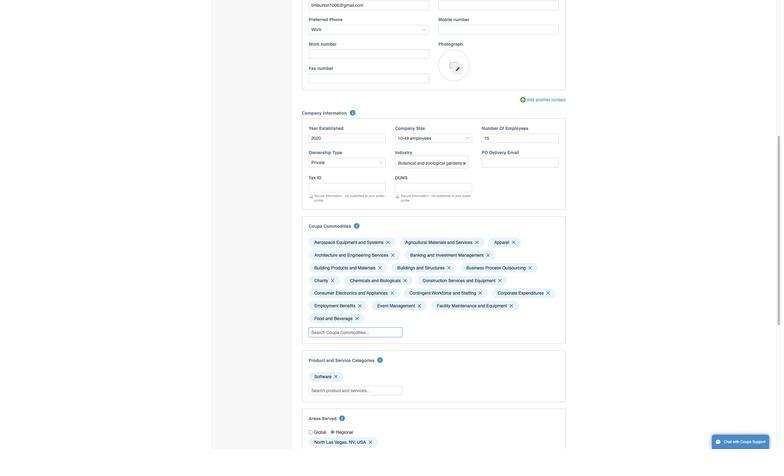 Task type: describe. For each thing, give the bounding box(es) containing it.
company size
[[395, 126, 425, 131]]

add another contact button
[[520, 97, 566, 104]]

categories
[[352, 359, 375, 364]]

vegas,
[[334, 440, 348, 445]]

information up established
[[323, 111, 347, 116]]

construction
[[423, 278, 447, 283]]

chat with coupa support button
[[712, 435, 769, 450]]

served
[[322, 417, 337, 422]]

consumer
[[314, 291, 334, 296]]

regional
[[336, 430, 353, 435]]

po
[[482, 150, 488, 155]]

industry
[[395, 150, 412, 155]]

building products and materials
[[314, 266, 376, 271]]

construction services and equipment option
[[417, 276, 507, 286]]

event management
[[377, 304, 415, 309]]

public for tax id
[[376, 194, 385, 198]]

buildings and structures option
[[392, 263, 456, 273]]

secure for duns
[[401, 194, 411, 198]]

delivery
[[489, 150, 506, 155]]

selected areas list box
[[306, 437, 561, 449]]

and inside building products and materials option
[[349, 266, 357, 271]]

tax id
[[309, 176, 321, 180]]

nv,
[[349, 440, 356, 445]]

Search product and services... field
[[309, 386, 402, 396]]

systems
[[367, 240, 384, 245]]

products
[[331, 266, 348, 271]]

commodities
[[323, 224, 351, 229]]

ownership type
[[309, 150, 342, 155]]

product and service categories
[[309, 359, 375, 364]]

published for duns
[[437, 194, 451, 198]]

public for duns
[[462, 194, 471, 198]]

electronics
[[336, 291, 357, 296]]

and inside aerospace equipment and systems option
[[358, 240, 366, 245]]

duns
[[395, 176, 407, 180]]

corporate expenditures
[[498, 291, 544, 296]]

profile for tax id
[[314, 199, 323, 203]]

and inside facility maintenance and equipment option
[[478, 304, 485, 309]]

company for company information
[[302, 111, 322, 116]]

number of employees
[[482, 126, 528, 131]]

0 vertical spatial coupa
[[309, 224, 322, 229]]

contingent workforce and staffing
[[409, 291, 476, 296]]

photograph image
[[438, 49, 469, 81]]

structures
[[425, 266, 445, 271]]

1 horizontal spatial management
[[458, 253, 484, 258]]

corporate expenditures option
[[492, 289, 556, 298]]

agricultural materials and services
[[405, 240, 472, 245]]

0 vertical spatial materials
[[428, 240, 446, 245]]

banking and investment management option
[[405, 251, 495, 260]]

buildings
[[397, 266, 415, 271]]

product
[[309, 359, 325, 364]]

and inside buildings and structures option
[[416, 266, 424, 271]]

north
[[314, 440, 325, 445]]

Role text field
[[438, 1, 559, 10]]

fax
[[309, 66, 316, 71]]

and inside food and beverage option
[[325, 317, 333, 322]]

size
[[416, 126, 425, 131]]

process
[[485, 266, 501, 271]]

Tax ID text field
[[309, 183, 386, 193]]

tax
[[309, 176, 316, 180]]

photograph
[[438, 42, 463, 47]]

work
[[309, 42, 319, 47]]

and inside chemicals and biologicals option
[[371, 278, 379, 283]]

Number Of Employees text field
[[482, 134, 559, 143]]

type
[[332, 150, 342, 155]]

biologicals
[[380, 278, 401, 283]]

email
[[507, 150, 519, 155]]

charity
[[314, 278, 328, 283]]

apparel
[[494, 240, 509, 245]]

software
[[314, 375, 332, 380]]

contingent workforce and staffing option
[[404, 289, 488, 298]]

profile for duns
[[401, 199, 410, 203]]

beverage
[[334, 317, 353, 322]]

additional information image for company information
[[350, 110, 355, 116]]

Fax number text field
[[309, 74, 429, 83]]

banking and investment management
[[410, 253, 484, 258]]

agricultural materials and services option
[[400, 238, 484, 248]]

additional information image for product and service categories
[[377, 358, 383, 364]]

and inside banking and investment management option
[[427, 253, 434, 258]]

and inside architecture and engineering services option
[[339, 253, 346, 258]]

architecture
[[314, 253, 338, 258]]

event
[[377, 304, 388, 309]]

architecture and engineering services option
[[309, 251, 400, 260]]

business process outsourcing option
[[461, 263, 538, 273]]

facility maintenance and equipment
[[437, 304, 507, 309]]

chemicals and biologicals
[[350, 278, 401, 283]]

contact
[[552, 97, 566, 102]]

Work number text field
[[309, 49, 429, 59]]

add another contact
[[527, 97, 566, 102]]

your for duns
[[455, 194, 462, 198]]

add
[[527, 97, 534, 102]]

Search Coupa Commodities... field
[[309, 328, 402, 338]]

Mobile number text field
[[438, 25, 559, 35]]

1 vertical spatial management
[[390, 304, 415, 309]]

preferred phone
[[309, 17, 343, 22]]

- for tax id
[[343, 194, 344, 198]]

employment
[[314, 304, 339, 309]]

Industry text field
[[396, 159, 468, 168]]

coupa commodities
[[309, 224, 351, 229]]

staffing
[[461, 291, 476, 296]]

chemicals and biologicals option
[[344, 276, 413, 286]]

year
[[309, 126, 318, 131]]

DUNS text field
[[395, 183, 472, 193]]

mobile
[[438, 17, 452, 22]]

chemicals
[[350, 278, 370, 283]]

expenditures
[[518, 291, 544, 296]]

investment
[[436, 253, 457, 258]]

facility maintenance and equipment option
[[431, 302, 519, 311]]

construction services and equipment
[[423, 278, 495, 283]]

outsourcing
[[502, 266, 526, 271]]

phone
[[329, 17, 343, 22]]



Task type: vqa. For each thing, say whether or not it's contained in the screenshot.
Tax ID Text Box
yes



Task type: locate. For each thing, give the bounding box(es) containing it.
2 your from the left
[[455, 194, 462, 198]]

appliances
[[367, 291, 388, 296]]

secure information - not published to your public profile down tax id text field
[[314, 194, 385, 203]]

1 horizontal spatial public
[[462, 194, 471, 198]]

areas served
[[309, 417, 337, 422]]

food and beverage
[[314, 317, 353, 322]]

not for tax id
[[345, 194, 349, 198]]

and right food
[[325, 317, 333, 322]]

0 vertical spatial management
[[458, 253, 484, 258]]

work number
[[309, 42, 337, 47]]

additional information image right "categories" on the bottom of the page
[[377, 358, 383, 364]]

to down tax id text field
[[365, 194, 368, 198]]

- down duns text box
[[429, 194, 430, 198]]

to down duns text box
[[452, 194, 454, 198]]

usa
[[357, 440, 366, 445]]

published down duns text box
[[437, 194, 451, 198]]

and up 'engineering'
[[358, 240, 366, 245]]

1 horizontal spatial to
[[452, 194, 454, 198]]

1 vertical spatial equipment
[[475, 278, 495, 283]]

0 horizontal spatial management
[[390, 304, 415, 309]]

profile
[[314, 199, 323, 203], [401, 199, 410, 203]]

1 vertical spatial additional information image
[[339, 416, 345, 422]]

global
[[314, 430, 326, 435]]

1 your from the left
[[369, 194, 375, 198]]

coupa
[[309, 224, 322, 229], [740, 440, 751, 445]]

1 horizontal spatial additional information image
[[377, 358, 383, 364]]

2 not from the left
[[431, 194, 436, 198]]

services for agricultural materials and services
[[456, 240, 472, 245]]

equipment inside option
[[486, 304, 507, 309]]

Year Established text field
[[309, 134, 386, 143]]

1 public from the left
[[376, 194, 385, 198]]

number
[[453, 17, 469, 22], [321, 42, 337, 47], [317, 66, 333, 71]]

materials up chemicals
[[358, 266, 376, 271]]

- for duns
[[429, 194, 430, 198]]

number right fax
[[317, 66, 333, 71]]

facility
[[437, 304, 450, 309]]

las
[[326, 440, 333, 445]]

additional information image for coupa commodities
[[354, 223, 360, 229]]

ownership
[[309, 150, 331, 155]]

of
[[499, 126, 504, 131]]

equipment inside option
[[336, 240, 357, 245]]

information for duns
[[412, 194, 428, 198]]

1 published from the left
[[350, 194, 364, 198]]

0 horizontal spatial additional information image
[[339, 416, 345, 422]]

number for fax number
[[317, 66, 333, 71]]

established
[[319, 126, 344, 131]]

not
[[345, 194, 349, 198], [431, 194, 436, 198]]

2 profile from the left
[[401, 199, 410, 203]]

1 horizontal spatial -
[[429, 194, 430, 198]]

year established
[[309, 126, 344, 131]]

aerospace equipment and systems option
[[309, 238, 395, 248]]

employment benefits option
[[309, 302, 367, 311]]

id
[[317, 176, 321, 180]]

published down tax id text field
[[350, 194, 364, 198]]

profile down id
[[314, 199, 323, 203]]

and up staffing
[[466, 278, 473, 283]]

coupa inside chat with coupa support button
[[740, 440, 751, 445]]

1 horizontal spatial your
[[455, 194, 462, 198]]

1 - from the left
[[343, 194, 344, 198]]

your down duns text box
[[455, 194, 462, 198]]

number for work number
[[321, 42, 337, 47]]

coupa right with
[[740, 440, 751, 445]]

None radio
[[309, 431, 313, 435], [331, 431, 335, 435], [309, 431, 313, 435], [331, 431, 335, 435]]

secure
[[314, 194, 325, 198], [401, 194, 411, 198]]

secure information - not published to your public profile for tax id
[[314, 194, 385, 203]]

profile down duns
[[401, 199, 410, 203]]

company
[[302, 111, 322, 116], [395, 126, 415, 131]]

0 horizontal spatial coupa
[[309, 224, 322, 229]]

1 horizontal spatial additional information image
[[354, 223, 360, 229]]

1 horizontal spatial published
[[437, 194, 451, 198]]

fax number
[[309, 66, 333, 71]]

0 vertical spatial company
[[302, 111, 322, 116]]

company up year
[[302, 111, 322, 116]]

2 public from the left
[[462, 194, 471, 198]]

equipment
[[336, 240, 357, 245], [475, 278, 495, 283], [486, 304, 507, 309]]

1 vertical spatial company
[[395, 126, 415, 131]]

published
[[350, 194, 364, 198], [437, 194, 451, 198]]

selected list box for product and service categories
[[306, 371, 561, 384]]

secure for tax id
[[314, 194, 325, 198]]

to for duns
[[452, 194, 454, 198]]

2 secure information - not published to your public profile from the left
[[401, 194, 471, 203]]

2 - from the left
[[429, 194, 430, 198]]

information down duns text box
[[412, 194, 428, 198]]

and inside consumer electronics and appliances option
[[358, 291, 365, 296]]

services inside option
[[456, 240, 472, 245]]

None text field
[[309, 1, 429, 10]]

company for company size
[[395, 126, 415, 131]]

and down chemicals
[[358, 291, 365, 296]]

2 vertical spatial number
[[317, 66, 333, 71]]

additional information image right served
[[339, 416, 345, 422]]

contingent
[[409, 291, 431, 296]]

- down tax id text field
[[343, 194, 344, 198]]

materials
[[428, 240, 446, 245], [358, 266, 376, 271]]

and up banking and investment management option
[[447, 240, 455, 245]]

0 vertical spatial selected list box
[[306, 237, 561, 325]]

2 secure from the left
[[401, 194, 411, 198]]

0 horizontal spatial materials
[[358, 266, 376, 271]]

equipment down the process
[[475, 278, 495, 283]]

public
[[376, 194, 385, 198], [462, 194, 471, 198]]

1 vertical spatial materials
[[358, 266, 376, 271]]

mobile number
[[438, 17, 469, 22]]

1 horizontal spatial profile
[[401, 199, 410, 203]]

1 vertical spatial coupa
[[740, 440, 751, 445]]

additional information image
[[354, 223, 360, 229], [339, 416, 345, 422]]

0 vertical spatial number
[[453, 17, 469, 22]]

1 horizontal spatial coupa
[[740, 440, 751, 445]]

services up banking and investment management option
[[456, 240, 472, 245]]

0 horizontal spatial secure
[[314, 194, 325, 198]]

apparel option
[[489, 238, 521, 248]]

consumer electronics and appliances option
[[309, 289, 399, 298]]

north las vegas, nv, usa option
[[309, 438, 378, 448]]

food
[[314, 317, 324, 322]]

2 published from the left
[[437, 194, 451, 198]]

and down architecture and engineering services option
[[349, 266, 357, 271]]

0 vertical spatial equipment
[[336, 240, 357, 245]]

selected list box
[[306, 237, 561, 325], [306, 371, 561, 384]]

and right banking
[[427, 253, 434, 258]]

2 vertical spatial equipment
[[486, 304, 507, 309]]

architecture and engineering services
[[314, 253, 388, 258]]

1 secure information - not published to your public profile from the left
[[314, 194, 385, 203]]

1 vertical spatial selected list box
[[306, 371, 561, 384]]

secure down id
[[314, 194, 325, 198]]

information
[[323, 111, 347, 116], [326, 194, 342, 198], [412, 194, 428, 198]]

additional information image up year established text field
[[350, 110, 355, 116]]

building
[[314, 266, 330, 271]]

1 horizontal spatial not
[[431, 194, 436, 198]]

information for tax id
[[326, 194, 342, 198]]

your down tax id text field
[[369, 194, 375, 198]]

and right the maintenance
[[478, 304, 485, 309]]

secure information - not published to your public profile
[[314, 194, 385, 203], [401, 194, 471, 203]]

0 horizontal spatial secure information - not published to your public profile
[[314, 194, 385, 203]]

company information
[[302, 111, 347, 116]]

secure information - not published to your public profile down duns text box
[[401, 194, 471, 203]]

not for duns
[[431, 194, 436, 198]]

buildings and structures
[[397, 266, 445, 271]]

chat with coupa support
[[724, 440, 766, 445]]

management up business
[[458, 253, 484, 258]]

additional information image up aerospace equipment and systems option
[[354, 223, 360, 229]]

materials up "investment"
[[428, 240, 446, 245]]

1 profile from the left
[[314, 199, 323, 203]]

event management option
[[372, 302, 427, 311]]

0 horizontal spatial public
[[376, 194, 385, 198]]

number right mobile
[[453, 17, 469, 22]]

support
[[752, 440, 766, 445]]

equipment for construction services and equipment
[[475, 278, 495, 283]]

po delivery email
[[482, 150, 519, 155]]

0 horizontal spatial -
[[343, 194, 344, 198]]

not down duns text box
[[431, 194, 436, 198]]

number for mobile number
[[453, 17, 469, 22]]

PO Delivery Email text field
[[482, 158, 559, 168]]

additional information image
[[350, 110, 355, 116], [377, 358, 383, 364]]

preferred
[[309, 17, 328, 22]]

equipment down corporate
[[486, 304, 507, 309]]

banking
[[410, 253, 426, 258]]

1 horizontal spatial secure information - not published to your public profile
[[401, 194, 471, 203]]

number right work
[[321, 42, 337, 47]]

to for tax id
[[365, 194, 368, 198]]

selected list box containing aerospace equipment and systems
[[306, 237, 561, 325]]

services up contingent workforce and staffing option
[[448, 278, 465, 283]]

0 horizontal spatial your
[[369, 194, 375, 198]]

2 to from the left
[[452, 194, 454, 198]]

1 selected list box from the top
[[306, 237, 561, 325]]

1 to from the left
[[365, 194, 368, 198]]

charity option
[[309, 276, 340, 286]]

management right event
[[390, 304, 415, 309]]

engineering
[[347, 253, 371, 258]]

1 vertical spatial services
[[372, 253, 388, 258]]

aerospace
[[314, 240, 335, 245]]

secure information - not published to your public profile for duns
[[401, 194, 471, 203]]

maintenance
[[452, 304, 477, 309]]

your
[[369, 194, 375, 198], [455, 194, 462, 198]]

equipment up architecture and engineering services
[[336, 240, 357, 245]]

employees
[[505, 126, 528, 131]]

1 vertical spatial additional information image
[[377, 358, 383, 364]]

employment benefits
[[314, 304, 355, 309]]

0 vertical spatial additional information image
[[350, 110, 355, 116]]

services inside "option"
[[448, 278, 465, 283]]

coupa up aerospace
[[309, 224, 322, 229]]

0 horizontal spatial company
[[302, 111, 322, 116]]

information down tax id text field
[[326, 194, 342, 198]]

published for tax id
[[350, 194, 364, 198]]

software option
[[309, 373, 343, 382]]

food and beverage option
[[309, 314, 364, 324]]

business
[[466, 266, 484, 271]]

0 vertical spatial services
[[456, 240, 472, 245]]

building products and materials option
[[309, 263, 387, 273]]

benefits
[[340, 304, 355, 309]]

and inside 'construction services and equipment' "option"
[[466, 278, 473, 283]]

aerospace equipment and systems
[[314, 240, 384, 245]]

1 horizontal spatial secure
[[401, 194, 411, 198]]

0 horizontal spatial to
[[365, 194, 368, 198]]

1 vertical spatial number
[[321, 42, 337, 47]]

and down banking
[[416, 266, 424, 271]]

and inside agricultural materials and services option
[[447, 240, 455, 245]]

and inside contingent workforce and staffing option
[[453, 291, 460, 296]]

0 horizontal spatial additional information image
[[350, 110, 355, 116]]

number
[[482, 126, 498, 131]]

secure down duns
[[401, 194, 411, 198]]

0 horizontal spatial published
[[350, 194, 364, 198]]

company left size
[[395, 126, 415, 131]]

north las vegas, nv, usa
[[314, 440, 366, 445]]

and up appliances
[[371, 278, 379, 283]]

not down tax id text field
[[345, 194, 349, 198]]

with
[[733, 440, 739, 445]]

1 secure from the left
[[314, 194, 325, 198]]

services
[[456, 240, 472, 245], [372, 253, 388, 258], [448, 278, 465, 283]]

selected list box for coupa commodities
[[306, 237, 561, 325]]

2 selected list box from the top
[[306, 371, 561, 384]]

selected list box containing software
[[306, 371, 561, 384]]

equipment for facility maintenance and equipment
[[486, 304, 507, 309]]

your for tax id
[[369, 194, 375, 198]]

equipment inside "option"
[[475, 278, 495, 283]]

to
[[365, 194, 368, 198], [452, 194, 454, 198]]

change image image
[[455, 67, 460, 71]]

0 horizontal spatial not
[[345, 194, 349, 198]]

2 vertical spatial services
[[448, 278, 465, 283]]

0 horizontal spatial profile
[[314, 199, 323, 203]]

corporate
[[498, 291, 517, 296]]

areas
[[309, 417, 321, 422]]

-
[[343, 194, 344, 198], [429, 194, 430, 198]]

services inside option
[[372, 253, 388, 258]]

1 horizontal spatial materials
[[428, 240, 446, 245]]

workforce
[[432, 291, 452, 296]]

services down the systems
[[372, 253, 388, 258]]

consumer electronics and appliances
[[314, 291, 388, 296]]

and left the service
[[326, 359, 334, 364]]

0 vertical spatial additional information image
[[354, 223, 360, 229]]

1 not from the left
[[345, 194, 349, 198]]

and left staffing
[[453, 291, 460, 296]]

services for architecture and engineering services
[[372, 253, 388, 258]]

additional information image for areas served
[[339, 416, 345, 422]]

1 horizontal spatial company
[[395, 126, 415, 131]]

business process outsourcing
[[466, 266, 526, 271]]

agricultural
[[405, 240, 427, 245]]

and up building products and materials
[[339, 253, 346, 258]]



